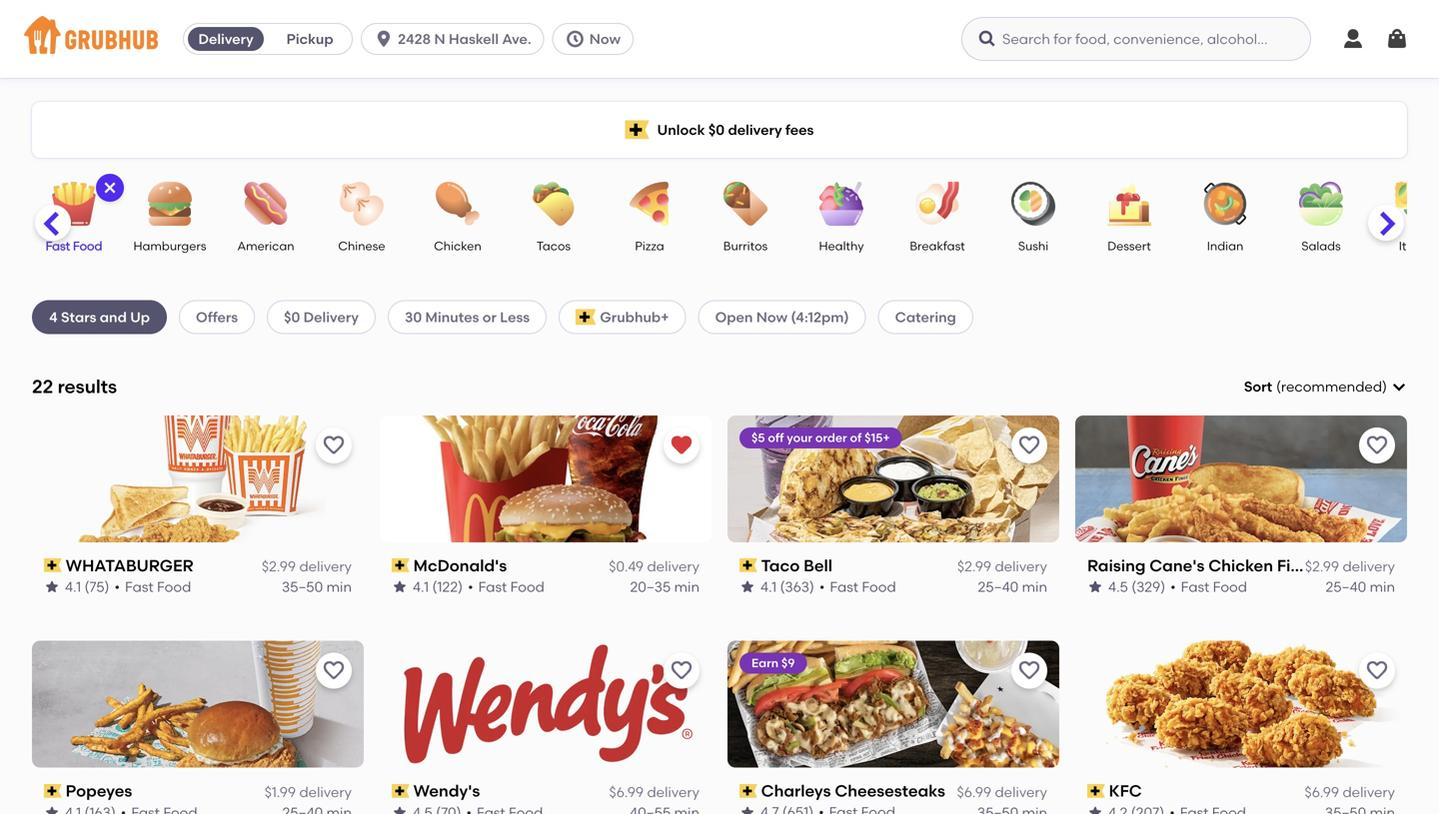 Task type: describe. For each thing, give the bounding box(es) containing it.
min for mcdonald's
[[674, 579, 700, 596]]

american image
[[231, 182, 301, 226]]

save this restaurant button for wendy's logo
[[664, 653, 700, 689]]

earn $9
[[752, 656, 795, 671]]

sushi
[[1019, 239, 1049, 253]]

fast down fast food image at left
[[46, 239, 70, 253]]

your
[[787, 431, 813, 445]]

saved restaurant button
[[664, 428, 700, 464]]

0 horizontal spatial chicken
[[434, 239, 482, 253]]

delivery inside 'button'
[[198, 30, 254, 47]]

1 horizontal spatial now
[[757, 309, 788, 326]]

hamburgers
[[133, 239, 206, 253]]

or
[[483, 309, 497, 326]]

cane's
[[1150, 556, 1205, 576]]

open now (4:12pm)
[[715, 309, 849, 326]]

30 minutes or less
[[405, 309, 530, 326]]

star icon image for kfc
[[1088, 805, 1104, 815]]

4.1 for taco bell
[[761, 579, 777, 596]]

4 stars and up
[[49, 309, 150, 326]]

n
[[434, 30, 446, 47]]

up
[[130, 309, 150, 326]]

4.1 (363)
[[761, 579, 815, 596]]

(75)
[[85, 579, 109, 596]]

$2.99 delivery for taco bell
[[958, 558, 1048, 575]]

breakfast
[[910, 239, 965, 253]]

kfc logo image
[[1076, 641, 1408, 768]]

(363)
[[780, 579, 815, 596]]

4.5 (329)
[[1109, 579, 1166, 596]]

chicken image
[[423, 182, 493, 226]]

pickup button
[[268, 23, 352, 55]]

ave.
[[502, 30, 532, 47]]

)
[[1383, 378, 1388, 395]]

fast down the raising cane's chicken fingers
[[1181, 579, 1210, 596]]

1 vertical spatial $0
[[284, 309, 300, 326]]

off
[[768, 431, 784, 445]]

fast for taco bell
[[830, 579, 859, 596]]

$5
[[752, 431, 765, 445]]

save this restaurant button for whataburger logo at left
[[316, 428, 352, 464]]

fast food image
[[39, 182, 109, 226]]

grubhub plus flag logo image for unlock $0 delivery fees
[[625, 120, 649, 139]]

delivery for wendy's
[[647, 784, 700, 801]]

food down fast food image at left
[[73, 239, 102, 253]]

(
[[1277, 378, 1282, 395]]

haskell
[[449, 30, 499, 47]]

$6.99 delivery for charleys cheesesteaks
[[957, 784, 1048, 801]]

20–35 min
[[630, 579, 700, 596]]

4 • from the left
[[1171, 579, 1176, 596]]

star icon image for wendy's
[[392, 805, 408, 815]]

whataburger logo image
[[32, 416, 364, 543]]

delivery for taco bell
[[995, 558, 1048, 575]]

4.1 (75)
[[65, 579, 109, 596]]

$1.99
[[265, 784, 296, 801]]

stars
[[61, 309, 96, 326]]

$6.99 for charleys cheesesteaks
[[957, 784, 992, 801]]

food for taco bell
[[862, 579, 896, 596]]

min for taco bell
[[1022, 579, 1048, 596]]

unlock $0 delivery fees
[[657, 121, 814, 138]]

22 results
[[32, 376, 117, 398]]

2428 n haskell ave. button
[[361, 23, 553, 55]]

taco bell logo image
[[728, 416, 1060, 543]]

$6.99 for kfc
[[1305, 784, 1340, 801]]

burritos
[[724, 239, 768, 253]]

2428 n haskell ave.
[[398, 30, 532, 47]]

22
[[32, 376, 53, 398]]

$6.99 delivery for kfc
[[1305, 784, 1396, 801]]

taco bell
[[761, 556, 833, 576]]

delivery for kfc
[[1343, 784, 1396, 801]]

pizza
[[635, 239, 664, 253]]

charleys cheesesteaks
[[761, 782, 946, 801]]

2 horizontal spatial svg image
[[1386, 27, 1410, 51]]

healthy
[[819, 239, 864, 253]]

35–50
[[282, 579, 323, 596]]

svg image inside 2428 n haskell ave. button
[[374, 29, 394, 49]]

3 $2.99 from the left
[[1306, 558, 1340, 575]]

chinese image
[[327, 182, 397, 226]]

salads
[[1302, 239, 1341, 253]]

25–40 min for (363)
[[978, 579, 1048, 596]]

wendy's logo image
[[380, 641, 712, 768]]

save this restaurant button for kfc logo
[[1360, 653, 1396, 689]]

subscription pass image for taco bell
[[740, 559, 757, 573]]

• for taco bell
[[820, 579, 825, 596]]

sort ( recommended )
[[1245, 378, 1388, 395]]

sushi image
[[999, 182, 1069, 226]]

subscription pass image for kfc
[[1088, 785, 1105, 799]]

svg image inside now button
[[566, 29, 586, 49]]

results
[[58, 376, 117, 398]]

2428
[[398, 30, 431, 47]]

fast for mcdonald's
[[478, 579, 507, 596]]

$5 off your order of $15+
[[752, 431, 890, 445]]

food for whataburger
[[157, 579, 191, 596]]

• for mcdonald's
[[468, 579, 473, 596]]

dessert
[[1108, 239, 1151, 253]]

of
[[850, 431, 862, 445]]

4
[[49, 309, 58, 326]]

and
[[100, 309, 127, 326]]

taco
[[761, 556, 800, 576]]

mcdonald's logo image
[[380, 416, 712, 543]]

1 vertical spatial delivery
[[304, 309, 359, 326]]

healthy image
[[807, 182, 877, 226]]

delivery for popeyes
[[299, 784, 352, 801]]

offers
[[196, 309, 238, 326]]

30
[[405, 309, 422, 326]]

charleys cheesesteaks logo image
[[728, 641, 1060, 768]]

popeyes
[[66, 782, 132, 801]]

fees
[[786, 121, 814, 138]]

save this restaurant image for wendy's
[[670, 659, 694, 683]]

burritos image
[[711, 182, 781, 226]]

$6.99 delivery for wendy's
[[609, 784, 700, 801]]

4.1 (122)
[[413, 579, 463, 596]]

4.1 for whataburger
[[65, 579, 81, 596]]



Task type: locate. For each thing, give the bounding box(es) containing it.
now
[[590, 30, 621, 47], [757, 309, 788, 326]]

$0 right unlock on the left top of page
[[709, 121, 725, 138]]

star icon image for popeyes
[[44, 805, 60, 815]]

star icon image for taco bell
[[740, 579, 756, 595]]

save this restaurant image
[[1366, 434, 1390, 458], [322, 659, 346, 683]]

$9
[[782, 656, 795, 671]]

now inside button
[[590, 30, 621, 47]]

subscription pass image left 'kfc'
[[1088, 785, 1105, 799]]

delivery
[[728, 121, 782, 138], [299, 558, 352, 575], [647, 558, 700, 575], [995, 558, 1048, 575], [1343, 558, 1396, 575], [299, 784, 352, 801], [647, 784, 700, 801], [995, 784, 1048, 801], [1343, 784, 1396, 801]]

subscription pass image for whataburger
[[44, 559, 62, 573]]

1 vertical spatial now
[[757, 309, 788, 326]]

• fast food for mcdonald's
[[468, 579, 545, 596]]

25–40 for (329)
[[1326, 579, 1367, 596]]

2 $6.99 delivery from the left
[[957, 784, 1048, 801]]

1 $6.99 from the left
[[609, 784, 644, 801]]

2 4.1 from the left
[[413, 579, 429, 596]]

0 horizontal spatial grubhub plus flag logo image
[[576, 309, 596, 325]]

0 vertical spatial $0
[[709, 121, 725, 138]]

• fast food down mcdonald's
[[468, 579, 545, 596]]

pickup
[[287, 30, 334, 47]]

grubhub plus flag logo image left grubhub+ at the left
[[576, 309, 596, 325]]

save this restaurant image for kfc
[[1366, 659, 1390, 683]]

0 horizontal spatial svg image
[[102, 180, 118, 196]]

main navigation navigation
[[0, 0, 1440, 78]]

1 horizontal spatial 4.1
[[413, 579, 429, 596]]

min for whataburger
[[327, 579, 352, 596]]

4 min from the left
[[1370, 579, 1396, 596]]

$0 delivery
[[284, 309, 359, 326]]

delivery for mcdonald's
[[647, 558, 700, 575]]

saved restaurant image
[[670, 434, 694, 458]]

$0.49 delivery
[[609, 558, 700, 575]]

$2.99 delivery for whataburger
[[262, 558, 352, 575]]

0 horizontal spatial $6.99 delivery
[[609, 784, 700, 801]]

now button
[[553, 23, 642, 55]]

1 horizontal spatial $0
[[709, 121, 725, 138]]

0 horizontal spatial save this restaurant image
[[322, 659, 346, 683]]

• fast food for whataburger
[[114, 579, 191, 596]]

save this restaurant image down )
[[1366, 434, 1390, 458]]

4 • fast food from the left
[[1171, 579, 1248, 596]]

• down cane's
[[1171, 579, 1176, 596]]

0 horizontal spatial 25–40
[[978, 579, 1019, 596]]

4.1
[[65, 579, 81, 596], [413, 579, 429, 596], [761, 579, 777, 596]]

0 horizontal spatial $0
[[284, 309, 300, 326]]

3 4.1 from the left
[[761, 579, 777, 596]]

star icon image
[[44, 579, 60, 595], [392, 579, 408, 595], [740, 579, 756, 595], [1088, 579, 1104, 595], [44, 805, 60, 815], [392, 805, 408, 815], [740, 805, 756, 815], [1088, 805, 1104, 815]]

charleys
[[761, 782, 831, 801]]

subscription pass image left popeyes
[[44, 785, 62, 799]]

1 horizontal spatial delivery
[[304, 309, 359, 326]]

$6.99 for wendy's
[[609, 784, 644, 801]]

delivery down chinese
[[304, 309, 359, 326]]

star icon image for whataburger
[[44, 579, 60, 595]]

1 horizontal spatial $6.99
[[957, 784, 992, 801]]

subscription pass image left mcdonald's
[[392, 559, 410, 573]]

raising cane's chicken fingers logo image
[[1076, 416, 1408, 543]]

1 horizontal spatial chicken
[[1209, 556, 1274, 576]]

raising
[[1088, 556, 1146, 576]]

delivery button
[[184, 23, 268, 55]]

delivery left pickup 'button'
[[198, 30, 254, 47]]

tacos image
[[519, 182, 589, 226]]

2 horizontal spatial subscription pass image
[[740, 559, 757, 573]]

0 vertical spatial chicken
[[434, 239, 482, 253]]

•
[[114, 579, 120, 596], [468, 579, 473, 596], [820, 579, 825, 596], [1171, 579, 1176, 596]]

1 4.1 from the left
[[65, 579, 81, 596]]

american
[[237, 239, 294, 253]]

min
[[327, 579, 352, 596], [674, 579, 700, 596], [1022, 579, 1048, 596], [1370, 579, 1396, 596]]

catering
[[895, 309, 957, 326]]

2 25–40 min from the left
[[1326, 579, 1396, 596]]

$2.99 delivery
[[262, 558, 352, 575], [958, 558, 1048, 575], [1306, 558, 1396, 575]]

save this restaurant button for popeyes logo
[[316, 653, 352, 689]]

chicken down chicken image
[[434, 239, 482, 253]]

Search for food, convenience, alcohol... search field
[[962, 17, 1312, 61]]

save this restaurant image
[[322, 434, 346, 458], [1018, 434, 1042, 458], [670, 659, 694, 683], [1018, 659, 1042, 683], [1366, 659, 1390, 683]]

save this restaurant image for $2.99 delivery
[[1366, 434, 1390, 458]]

cheesesteaks
[[835, 782, 946, 801]]

2 horizontal spatial $2.99
[[1306, 558, 1340, 575]]

0 vertical spatial save this restaurant image
[[1366, 434, 1390, 458]]

indian
[[1207, 239, 1244, 253]]

fast
[[46, 239, 70, 253], [125, 579, 154, 596], [478, 579, 507, 596], [830, 579, 859, 596], [1181, 579, 1210, 596]]

1 $2.99 from the left
[[262, 558, 296, 575]]

fast down 'bell'
[[830, 579, 859, 596]]

fingers
[[1277, 556, 1335, 576]]

• fast food down whataburger at left
[[114, 579, 191, 596]]

subscription pass image left taco on the right of page
[[740, 559, 757, 573]]

• right (122) on the left
[[468, 579, 473, 596]]

$6.99 delivery
[[609, 784, 700, 801], [957, 784, 1048, 801], [1305, 784, 1396, 801]]

delivery
[[198, 30, 254, 47], [304, 309, 359, 326]]

food
[[73, 239, 102, 253], [157, 579, 191, 596], [510, 579, 545, 596], [862, 579, 896, 596], [1213, 579, 1248, 596]]

food down the raising cane's chicken fingers
[[1213, 579, 1248, 596]]

italian
[[1399, 239, 1436, 253]]

(4:12pm)
[[791, 309, 849, 326]]

2 • fast food from the left
[[468, 579, 545, 596]]

25–40
[[978, 579, 1019, 596], [1326, 579, 1367, 596]]

grubhub plus flag logo image left unlock on the left top of page
[[625, 120, 649, 139]]

subscription pass image
[[740, 559, 757, 573], [44, 785, 62, 799], [392, 785, 410, 799]]

save this restaurant image for whataburger
[[322, 434, 346, 458]]

indian image
[[1191, 182, 1261, 226]]

breakfast image
[[903, 182, 973, 226]]

1 horizontal spatial $2.99
[[958, 558, 992, 575]]

0 horizontal spatial $6.99
[[609, 784, 644, 801]]

recommended
[[1282, 378, 1383, 395]]

fast food
[[46, 239, 102, 253]]

(329)
[[1132, 579, 1166, 596]]

raising cane's chicken fingers
[[1088, 556, 1335, 576]]

save this restaurant button for raising cane's chicken fingers logo
[[1360, 428, 1396, 464]]

3 $6.99 delivery from the left
[[1305, 784, 1396, 801]]

$0
[[709, 121, 725, 138], [284, 309, 300, 326]]

bell
[[804, 556, 833, 576]]

food for mcdonald's
[[510, 579, 545, 596]]

4.1 for mcdonald's
[[413, 579, 429, 596]]

4.1 left (75)
[[65, 579, 81, 596]]

order
[[816, 431, 847, 445]]

3 $2.99 delivery from the left
[[1306, 558, 1396, 575]]

subscription pass image for mcdonald's
[[392, 559, 410, 573]]

25–40 for (363)
[[978, 579, 1019, 596]]

1 horizontal spatial $6.99 delivery
[[957, 784, 1048, 801]]

fast for whataburger
[[125, 579, 154, 596]]

0 vertical spatial delivery
[[198, 30, 254, 47]]

1 horizontal spatial svg image
[[374, 29, 394, 49]]

• right (75)
[[114, 579, 120, 596]]

unlock
[[657, 121, 705, 138]]

0 horizontal spatial subscription pass image
[[44, 785, 62, 799]]

4.1 down taco on the right of page
[[761, 579, 777, 596]]

kfc
[[1109, 782, 1142, 801]]

popeyes logo image
[[32, 641, 364, 768]]

now right open
[[757, 309, 788, 326]]

star icon image for mcdonald's
[[392, 579, 408, 595]]

2 min from the left
[[674, 579, 700, 596]]

0 vertical spatial grubhub plus flag logo image
[[625, 120, 649, 139]]

whataburger
[[66, 556, 193, 576]]

less
[[500, 309, 530, 326]]

$2.99 for whataburger
[[262, 558, 296, 575]]

grubhub+
[[600, 309, 669, 326]]

subscription pass image
[[44, 559, 62, 573], [392, 559, 410, 573], [740, 785, 757, 799], [1088, 785, 1105, 799]]

fast down whataburger at left
[[125, 579, 154, 596]]

2 • from the left
[[468, 579, 473, 596]]

subscription pass image left whataburger at left
[[44, 559, 62, 573]]

• fast food for taco bell
[[820, 579, 896, 596]]

food right (363)
[[862, 579, 896, 596]]

2 $2.99 from the left
[[958, 558, 992, 575]]

delivery for whataburger
[[299, 558, 352, 575]]

salads image
[[1287, 182, 1357, 226]]

2 $6.99 from the left
[[957, 784, 992, 801]]

0 horizontal spatial 4.1
[[65, 579, 81, 596]]

fast down mcdonald's
[[478, 579, 507, 596]]

1 horizontal spatial subscription pass image
[[392, 785, 410, 799]]

3 min from the left
[[1022, 579, 1048, 596]]

hamburgers image
[[135, 182, 205, 226]]

25–40 min for (329)
[[1326, 579, 1396, 596]]

chinese
[[338, 239, 386, 253]]

4.5
[[1109, 579, 1129, 596]]

• down 'bell'
[[820, 579, 825, 596]]

0 vertical spatial now
[[590, 30, 621, 47]]

subscription pass image for wendy's
[[392, 785, 410, 799]]

2 horizontal spatial $2.99 delivery
[[1306, 558, 1396, 575]]

1 horizontal spatial 25–40
[[1326, 579, 1367, 596]]

2 horizontal spatial $6.99 delivery
[[1305, 784, 1396, 801]]

0 horizontal spatial now
[[590, 30, 621, 47]]

0 horizontal spatial $2.99
[[262, 558, 296, 575]]

2 $2.99 delivery from the left
[[958, 558, 1048, 575]]

subscription pass image for popeyes
[[44, 785, 62, 799]]

save this restaurant button
[[316, 428, 352, 464], [1012, 428, 1048, 464], [1360, 428, 1396, 464], [316, 653, 352, 689], [664, 653, 700, 689], [1012, 653, 1048, 689], [1360, 653, 1396, 689]]

1 vertical spatial grubhub plus flag logo image
[[576, 309, 596, 325]]

save this restaurant image down 35–50 min
[[322, 659, 346, 683]]

2 horizontal spatial $6.99
[[1305, 784, 1340, 801]]

food right (122) on the left
[[510, 579, 545, 596]]

$1.99 delivery
[[265, 784, 352, 801]]

chicken
[[434, 239, 482, 253], [1209, 556, 1274, 576]]

pizza image
[[615, 182, 685, 226]]

subscription pass image left the wendy's
[[392, 785, 410, 799]]

now right ave.
[[590, 30, 621, 47]]

2 25–40 from the left
[[1326, 579, 1367, 596]]

0 horizontal spatial 25–40 min
[[978, 579, 1048, 596]]

chicken right cane's
[[1209, 556, 1274, 576]]

1 horizontal spatial 25–40 min
[[1326, 579, 1396, 596]]

$6.99
[[609, 784, 644, 801], [957, 784, 992, 801], [1305, 784, 1340, 801]]

open
[[715, 309, 753, 326]]

$0 right "offers"
[[284, 309, 300, 326]]

wendy's
[[414, 782, 480, 801]]

tacos
[[537, 239, 571, 253]]

grubhub plus flag logo image for grubhub+
[[576, 309, 596, 325]]

1 25–40 min from the left
[[978, 579, 1048, 596]]

star icon image for charleys cheesesteaks
[[740, 805, 756, 815]]

1 horizontal spatial $2.99 delivery
[[958, 558, 1048, 575]]

dessert image
[[1095, 182, 1165, 226]]

• fast food
[[114, 579, 191, 596], [468, 579, 545, 596], [820, 579, 896, 596], [1171, 579, 1248, 596]]

35–50 min
[[282, 579, 352, 596]]

food down whataburger at left
[[157, 579, 191, 596]]

None field
[[1245, 377, 1408, 397]]

1 $2.99 delivery from the left
[[262, 558, 352, 575]]

25–40 min
[[978, 579, 1048, 596], [1326, 579, 1396, 596]]

1 min from the left
[[327, 579, 352, 596]]

1 horizontal spatial grubhub plus flag logo image
[[625, 120, 649, 139]]

4.1 left (122) on the left
[[413, 579, 429, 596]]

mcdonald's
[[414, 556, 507, 576]]

1 • fast food from the left
[[114, 579, 191, 596]]

subscription pass image left the charleys
[[740, 785, 757, 799]]

1 vertical spatial chicken
[[1209, 556, 1274, 576]]

1 • from the left
[[114, 579, 120, 596]]

2 horizontal spatial 4.1
[[761, 579, 777, 596]]

delivery for charleys cheesesteaks
[[995, 784, 1048, 801]]

1 vertical spatial save this restaurant image
[[322, 659, 346, 683]]

3 • from the left
[[820, 579, 825, 596]]

minutes
[[425, 309, 479, 326]]

• fast food down the raising cane's chicken fingers
[[1171, 579, 1248, 596]]

subscription pass image for charleys cheesesteaks
[[740, 785, 757, 799]]

save this restaurant image for $1.99 delivery
[[322, 659, 346, 683]]

• for whataburger
[[114, 579, 120, 596]]

grubhub plus flag logo image
[[625, 120, 649, 139], [576, 309, 596, 325]]

20–35
[[630, 579, 671, 596]]

svg image
[[1386, 27, 1410, 51], [374, 29, 394, 49], [102, 180, 118, 196]]

svg image
[[1342, 27, 1366, 51], [566, 29, 586, 49], [978, 29, 998, 49], [1392, 379, 1408, 395]]

3 • fast food from the left
[[820, 579, 896, 596]]

1 horizontal spatial save this restaurant image
[[1366, 434, 1390, 458]]

• fast food down 'bell'
[[820, 579, 896, 596]]

1 $6.99 delivery from the left
[[609, 784, 700, 801]]

(122)
[[432, 579, 463, 596]]

earn
[[752, 656, 779, 671]]

0 horizontal spatial $2.99 delivery
[[262, 558, 352, 575]]

$2.99 for taco bell
[[958, 558, 992, 575]]

1 25–40 from the left
[[978, 579, 1019, 596]]

$15+
[[865, 431, 890, 445]]

3 $6.99 from the left
[[1305, 784, 1340, 801]]

0 horizontal spatial delivery
[[198, 30, 254, 47]]

sort
[[1245, 378, 1273, 395]]

none field containing sort
[[1245, 377, 1408, 397]]

$0.49
[[609, 558, 644, 575]]



Task type: vqa. For each thing, say whether or not it's contained in the screenshot.
Grubhub Perks link
no



